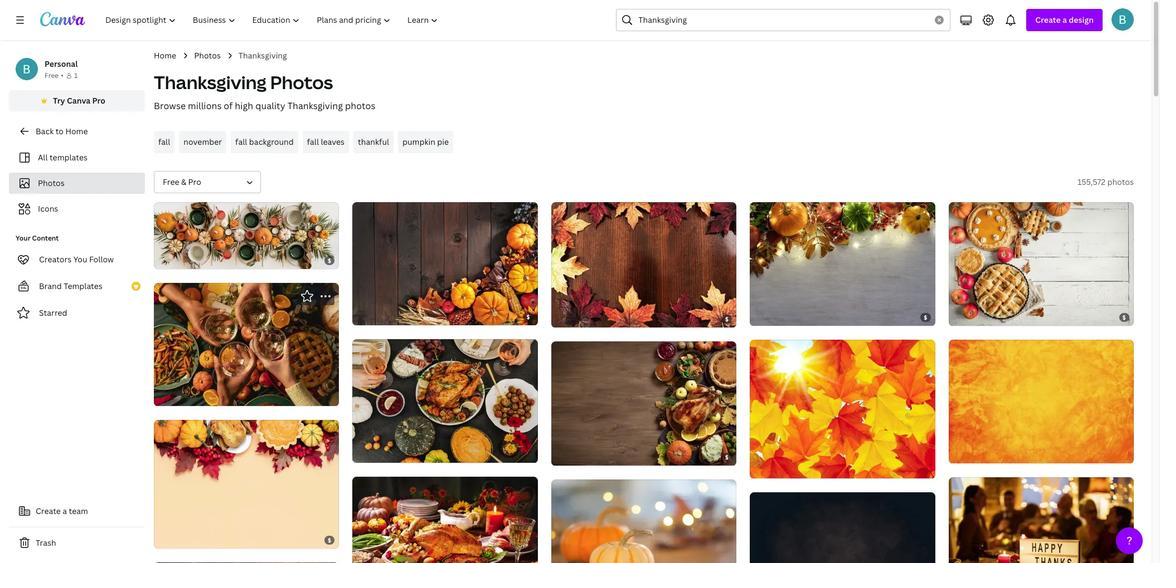 Task type: locate. For each thing, give the bounding box(es) containing it.
photos up icons
[[38, 178, 65, 188]]

free left &
[[163, 177, 179, 187]]

create left design
[[1036, 14, 1061, 25]]

fall
[[158, 137, 170, 147], [235, 137, 247, 147], [307, 137, 319, 147]]

0 horizontal spatial home
[[65, 126, 88, 137]]

1 horizontal spatial free
[[163, 177, 179, 187]]

fall left 'background'
[[235, 137, 247, 147]]

0 vertical spatial create
[[1036, 14, 1061, 25]]

photos link
[[194, 50, 221, 62]]

1 vertical spatial create
[[36, 506, 61, 517]]

starred
[[39, 308, 67, 318]]

all templates
[[38, 152, 88, 163]]

pro inside button
[[92, 95, 105, 106]]

pumpkin pie
[[403, 137, 449, 147]]

thanksgiving up "millions"
[[154, 70, 267, 94]]

thanksgiving dinner background image
[[551, 342, 737, 466]]

team
[[69, 506, 88, 517]]

None search field
[[616, 9, 951, 31]]

free for free •
[[45, 71, 59, 80]]

creators you follow
[[39, 254, 114, 265]]

2 vertical spatial photos
[[38, 178, 65, 188]]

0 horizontal spatial fall
[[158, 137, 170, 147]]

photos
[[345, 100, 375, 112], [1108, 177, 1134, 187]]

pro right 'canva'
[[92, 95, 105, 106]]

thankful
[[358, 137, 389, 147]]

you
[[73, 254, 87, 265]]

fall down browse
[[158, 137, 170, 147]]

1 fall from the left
[[158, 137, 170, 147]]

1 vertical spatial pro
[[188, 177, 201, 187]]

background
[[249, 137, 294, 147]]

0 horizontal spatial a
[[63, 506, 67, 517]]

create for create a design
[[1036, 14, 1061, 25]]

free & pro
[[163, 177, 201, 187]]

design
[[1069, 14, 1094, 25]]

3 fall from the left
[[307, 137, 319, 147]]

create inside dropdown button
[[1036, 14, 1061, 25]]

trash link
[[9, 533, 145, 555]]

thanksgiving for thanksgiving photos browse millions of high quality thanksgiving photos
[[154, 70, 267, 94]]

leaves
[[321, 137, 345, 147]]

1 horizontal spatial photos
[[1108, 177, 1134, 187]]

1 vertical spatial thanksgiving
[[154, 70, 267, 94]]

1 vertical spatial a
[[63, 506, 67, 517]]

pro for try canva pro
[[92, 95, 105, 106]]

cooked food on the table image
[[353, 340, 538, 463]]

$
[[328, 257, 332, 265], [527, 313, 530, 321], [924, 314, 928, 322], [1123, 314, 1127, 322], [725, 316, 729, 324], [725, 454, 729, 462], [328, 537, 332, 545]]

pie
[[437, 137, 449, 147]]

templates
[[64, 281, 102, 292]]

thanksgiving
[[239, 50, 287, 61], [154, 70, 267, 94], [288, 100, 343, 112]]

thankful link
[[354, 131, 394, 153]]

a left team at bottom left
[[63, 506, 67, 517]]

0 horizontal spatial pro
[[92, 95, 105, 106]]

create a team button
[[9, 501, 145, 523]]

autumn background with pumpkins and fairy lights image
[[750, 202, 935, 326]]

of
[[224, 100, 233, 112]]

a left design
[[1063, 14, 1067, 25]]

free left •
[[45, 71, 59, 80]]

1 vertical spatial photos
[[1108, 177, 1134, 187]]

a inside button
[[63, 506, 67, 517]]

a
[[1063, 14, 1067, 25], [63, 506, 67, 517]]

your content
[[16, 234, 59, 243]]

0 vertical spatial free
[[45, 71, 59, 80]]

1 horizontal spatial create
[[1036, 14, 1061, 25]]

$ for thanksgiving "image"
[[527, 313, 530, 321]]

1 vertical spatial photos
[[270, 70, 333, 94]]

1 horizontal spatial fall
[[235, 137, 247, 147]]

photos
[[194, 50, 221, 61], [270, 70, 333, 94], [38, 178, 65, 188]]

home right to
[[65, 126, 88, 137]]

back
[[36, 126, 54, 137]]

photos up thankful
[[345, 100, 375, 112]]

create
[[1036, 14, 1061, 25], [36, 506, 61, 517]]

0 vertical spatial photos
[[345, 100, 375, 112]]

1 horizontal spatial a
[[1063, 14, 1067, 25]]

1 horizontal spatial pro
[[188, 177, 201, 187]]

0 vertical spatial thanksgiving
[[239, 50, 287, 61]]

0 horizontal spatial photos
[[38, 178, 65, 188]]

pro right &
[[188, 177, 201, 187]]

2 horizontal spatial photos
[[270, 70, 333, 94]]

millions
[[188, 100, 222, 112]]

pro inside dropdown button
[[188, 177, 201, 187]]

photos right 155,572
[[1108, 177, 1134, 187]]

pro
[[92, 95, 105, 106], [188, 177, 201, 187]]

photos right the home 'link'
[[194, 50, 221, 61]]

thanksgiving photos browse millions of high quality thanksgiving photos
[[154, 70, 375, 112]]

fall table setting for thanksgiving day celebration image
[[154, 202, 339, 269]]

0 horizontal spatial create
[[36, 506, 61, 517]]

home left the photos link
[[154, 50, 176, 61]]

free inside dropdown button
[[163, 177, 179, 187]]

fall left leaves
[[307, 137, 319, 147]]

0 horizontal spatial free
[[45, 71, 59, 80]]

templates
[[50, 152, 88, 163]]

photos up quality
[[270, 70, 333, 94]]

1 vertical spatial free
[[163, 177, 179, 187]]

155,572 photos
[[1078, 177, 1134, 187]]

2 vertical spatial thanksgiving
[[288, 100, 343, 112]]

content
[[32, 234, 59, 243]]

pro for free & pro
[[188, 177, 201, 187]]

free for free & pro
[[163, 177, 179, 187]]

home link
[[154, 50, 176, 62]]

2 fall from the left
[[235, 137, 247, 147]]

0 vertical spatial a
[[1063, 14, 1067, 25]]

thanksgiving up thanksgiving photos browse millions of high quality thanksgiving photos
[[239, 50, 287, 61]]

1 horizontal spatial photos
[[194, 50, 221, 61]]

1 horizontal spatial home
[[154, 50, 176, 61]]

0 vertical spatial home
[[154, 50, 176, 61]]

a inside dropdown button
[[1063, 14, 1067, 25]]

thanksgiving up fall leaves in the left of the page
[[288, 100, 343, 112]]

free
[[45, 71, 59, 80], [163, 177, 179, 187]]

Search search field
[[639, 9, 929, 31]]

thanksgiving dinner wine image
[[154, 283, 339, 407]]

create left team at bottom left
[[36, 506, 61, 517]]

to
[[56, 126, 64, 137]]

create a team
[[36, 506, 88, 517]]

0 vertical spatial photos
[[194, 50, 221, 61]]

2 horizontal spatial fall
[[307, 137, 319, 147]]

create inside button
[[36, 506, 61, 517]]

thanksgiving themed backgrounds image
[[551, 480, 737, 564]]

a for design
[[1063, 14, 1067, 25]]

thanksgiving pumpkin and apple various pies image
[[949, 202, 1134, 326]]

home
[[154, 50, 176, 61], [65, 126, 88, 137]]

0 vertical spatial pro
[[92, 95, 105, 106]]

0 horizontal spatial photos
[[345, 100, 375, 112]]

november link
[[179, 131, 226, 153]]

try canva pro
[[53, 95, 105, 106]]



Task type: describe. For each thing, give the bounding box(es) containing it.
fall for fall background
[[235, 137, 247, 147]]

photos inside thanksgiving photos browse millions of high quality thanksgiving photos
[[345, 100, 375, 112]]

fall for fall
[[158, 137, 170, 147]]

trash
[[36, 538, 56, 549]]

icons link
[[16, 199, 138, 220]]

create for create a team
[[36, 506, 61, 517]]

thanksgiving background. autumn harvest image
[[750, 493, 935, 564]]

155,572
[[1078, 177, 1106, 187]]

canva
[[67, 95, 90, 106]]

a for team
[[63, 506, 67, 517]]

thanksgiving turkey dinner image
[[353, 477, 538, 564]]

high
[[235, 100, 253, 112]]

top level navigation element
[[98, 9, 448, 31]]

fall background
[[235, 137, 294, 147]]

thanksgiving for thanksgiving
[[239, 50, 287, 61]]

$ for thanksgiving dinner background image
[[725, 454, 729, 462]]

all templates link
[[16, 147, 138, 168]]

&
[[181, 177, 186, 187]]

fall leaves
[[307, 137, 345, 147]]

1
[[74, 71, 78, 80]]

november
[[184, 137, 222, 147]]

$ for thanksgiving pumpkin and apple various pies image
[[1123, 314, 1127, 322]]

brad klo image
[[1112, 8, 1134, 31]]

yellow and orange grunge texture cement or concrete wall banner, image
[[949, 340, 1134, 464]]

create a design
[[1036, 14, 1094, 25]]

fall background link
[[231, 131, 298, 153]]

1 vertical spatial home
[[65, 126, 88, 137]]

fall link
[[154, 131, 175, 153]]

thanksgiving day fall background image
[[154, 421, 339, 549]]

creators you follow link
[[9, 249, 145, 271]]

•
[[61, 71, 64, 80]]

fall for fall leaves
[[307, 137, 319, 147]]

try canva pro button
[[9, 90, 145, 112]]

brand templates link
[[9, 275, 145, 298]]

happy thanksgiving people! image
[[949, 478, 1134, 564]]

brand
[[39, 281, 62, 292]]

create a design button
[[1027, 9, 1103, 31]]

browse
[[154, 100, 186, 112]]

your
[[16, 234, 31, 243]]

try
[[53, 95, 65, 106]]

icons
[[38, 204, 58, 214]]

brand templates
[[39, 281, 102, 292]]

creators
[[39, 254, 72, 265]]

free •
[[45, 71, 64, 80]]

back to home link
[[9, 120, 145, 143]]

free & pro button
[[154, 171, 261, 193]]

all
[[38, 152, 48, 163]]

personal
[[45, 59, 78, 69]]

thanksgiving image
[[353, 202, 538, 326]]

$ for fall table setting for thanksgiving day celebration image
[[328, 257, 332, 265]]

photos inside thanksgiving photos browse millions of high quality thanksgiving photos
[[270, 70, 333, 94]]

pumpkin
[[403, 137, 435, 147]]

back to home
[[36, 126, 88, 137]]

traditional holiday background, thanksgiving image
[[551, 202, 737, 328]]

follow
[[89, 254, 114, 265]]

pumpkin pie link
[[398, 131, 453, 153]]

$ for autumn background with pumpkins and fairy lights image at right
[[924, 314, 928, 322]]

quality
[[255, 100, 285, 112]]

$ for thanksgiving day fall background image
[[328, 537, 332, 545]]

starred link
[[9, 302, 145, 325]]

fall leaves link
[[303, 131, 349, 153]]

$ for traditional holiday background, thanksgiving image
[[725, 316, 729, 324]]



Task type: vqa. For each thing, say whether or not it's contained in the screenshot.
AM
no



